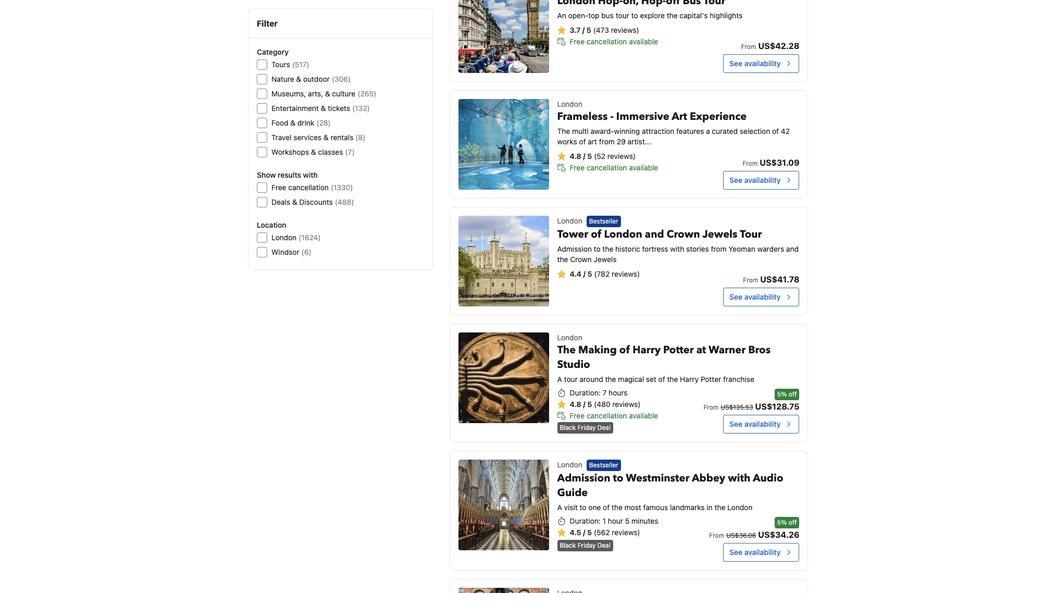 Task type: describe. For each thing, give the bounding box(es) containing it.
duration: 1 hour 5 minutes
[[570, 517, 658, 525]]

tour inside london the making of harry potter at warner bros studio a tour around the magical set of the harry potter franchise
[[564, 375, 578, 384]]

historic
[[616, 245, 640, 253]]

tower of london and crown jewels tour image
[[458, 216, 549, 306]]

5% off from us$36.06 us$34.26
[[709, 519, 800, 540]]

& for classes
[[311, 147, 316, 156]]

reviews) for 4.8 / 5 (480 reviews)
[[613, 400, 641, 409]]

0 vertical spatial and
[[645, 227, 664, 241]]

show results with
[[257, 170, 318, 179]]

the left historic
[[603, 245, 614, 253]]

hour
[[608, 517, 623, 525]]

experience
[[690, 109, 747, 124]]

attraction
[[642, 127, 675, 136]]

of right set
[[659, 375, 665, 384]]

frameless
[[557, 109, 608, 124]]

winning
[[614, 127, 640, 136]]

5% off from us$135.53 us$128.75
[[704, 390, 800, 411]]

location
[[257, 220, 286, 229]]

(306)
[[332, 75, 351, 83]]

from inside 5% off from us$36.06 us$34.26
[[709, 532, 724, 540]]

& for tickets
[[321, 104, 326, 113]]

category
[[257, 47, 288, 56]]

westminster
[[626, 471, 690, 485]]

us$42.28
[[758, 41, 800, 51]]

london inside the tower of london and crown jewels tour admission to the historic fortress with stories from yeoman warders and the crown jewels
[[604, 227, 643, 241]]

bros
[[748, 343, 771, 357]]

0 horizontal spatial crown
[[570, 255, 592, 264]]

warders
[[758, 245, 784, 253]]

london inside london the making of harry potter at warner bros studio a tour around the magical set of the harry potter franchise
[[557, 333, 583, 342]]

from us$41.78
[[743, 275, 800, 284]]

off for admission to westminster abbey with audio guide
[[789, 519, 797, 527]]

travel services & rentals (8)
[[271, 133, 365, 142]]

(8)
[[355, 133, 365, 142]]

4.5 / 5 (562 reviews)
[[570, 528, 640, 537]]

london up windsor
[[271, 233, 296, 242]]

the down tower on the right
[[557, 255, 568, 264]]

/ for (562
[[583, 528, 585, 537]]

culture
[[332, 89, 355, 98]]

minutes
[[632, 517, 658, 525]]

0 vertical spatial jewels
[[703, 227, 738, 241]]

duration: for to
[[570, 517, 601, 525]]

london the making of harry potter at warner bros studio a tour around the magical set of the harry potter franchise
[[557, 333, 771, 384]]

0 horizontal spatial jewels
[[594, 255, 617, 264]]

1 black friday deal from the top
[[560, 424, 611, 432]]

nature
[[271, 75, 294, 83]]

5 for (562 reviews)
[[587, 528, 592, 537]]

us$36.06
[[727, 532, 756, 540]]

1 availability from the top
[[745, 59, 781, 68]]

5 for (52 reviews)
[[587, 152, 592, 161]]

reviews) for 4.4 / 5 (782 reviews)
[[612, 270, 640, 278]]

from for tower of london and crown jewels tour
[[743, 276, 758, 284]]

from us$31.09
[[743, 158, 800, 167]]

availability for experience
[[745, 176, 781, 184]]

free down works
[[570, 163, 585, 172]]

(1624)
[[298, 233, 321, 242]]

1 see availability from the top
[[730, 59, 781, 68]]

curated
[[712, 127, 738, 136]]

0 vertical spatial harry
[[633, 343, 661, 357]]

franchise
[[723, 375, 755, 384]]

of right making on the bottom right
[[620, 343, 630, 357]]

0 horizontal spatial potter
[[663, 343, 694, 357]]

1 black from the top
[[560, 424, 576, 432]]

2 friday from the top
[[578, 542, 596, 549]]

from us$42.28
[[741, 41, 800, 51]]

1 vertical spatial harry
[[680, 375, 699, 384]]

arts,
[[308, 89, 323, 98]]

hours
[[609, 388, 628, 397]]

4.4
[[570, 270, 582, 278]]

discounts
[[299, 198, 333, 206]]

see for potter
[[730, 420, 743, 428]]

reviews) for 4.8 / 5 (52 reviews)
[[608, 152, 636, 161]]

art
[[672, 109, 687, 124]]

(1330)
[[331, 183, 353, 192]]

yeoman
[[729, 245, 756, 253]]

set
[[646, 375, 657, 384]]

london up tower on the right
[[557, 216, 583, 225]]

1 horizontal spatial and
[[786, 245, 799, 253]]

3 available from the top
[[629, 411, 658, 420]]

see availability for jewels
[[730, 292, 781, 301]]

of left art
[[579, 137, 586, 146]]

-
[[610, 109, 614, 124]]

availability for potter
[[745, 420, 781, 428]]

at
[[697, 343, 706, 357]]

art
[[588, 137, 597, 146]]

& for outdoor
[[296, 75, 301, 83]]

fortress
[[642, 245, 668, 253]]

2 deal from the top
[[598, 542, 611, 549]]

frameless - immersive art experience image
[[458, 99, 549, 190]]

museums, arts, & culture (265)
[[271, 89, 376, 98]]

duration: for studio
[[570, 388, 601, 397]]

cancellation down 4.8 / 5 (480 reviews)
[[587, 411, 627, 420]]

(52
[[594, 152, 606, 161]]

selection
[[740, 127, 770, 136]]

entertainment
[[271, 104, 319, 113]]

filter
[[257, 19, 278, 28]]

features
[[677, 127, 704, 136]]

free cancellation (1330)
[[271, 183, 353, 192]]

multi
[[572, 127, 589, 136]]

duration: 7 hours
[[570, 388, 628, 397]]

magical
[[618, 375, 644, 384]]

warner
[[709, 343, 746, 357]]

the up 'hour'
[[612, 503, 623, 512]]

the right the explore
[[667, 11, 678, 20]]

admission inside the tower of london and crown jewels tour admission to the historic fortress with stories from yeoman warders and the crown jewels
[[557, 245, 592, 253]]

(6)
[[301, 248, 311, 256]]

free down 3.7
[[570, 37, 585, 46]]

food
[[271, 118, 288, 127]]

drink
[[297, 118, 314, 127]]

/ for (473
[[583, 26, 585, 35]]

to left 'one'
[[580, 503, 587, 512]]

2 black from the top
[[560, 542, 576, 549]]

immersive
[[616, 109, 670, 124]]

from for frameless - immersive art experience
[[743, 159, 758, 167]]

5 for (782 reviews)
[[588, 270, 592, 278]]

to inside the tower of london and crown jewels tour admission to the historic fortress with stories from yeoman warders and the crown jewels
[[594, 245, 601, 253]]

5 right 'hour'
[[625, 517, 630, 525]]

(480
[[594, 400, 611, 409]]

reviews) for 4.5 / 5 (562 reviews)
[[612, 528, 640, 537]]

4.5
[[570, 528, 581, 537]]

of left 42
[[772, 127, 779, 136]]

cancellation down 3.7 / 5 (473 reviews)
[[587, 37, 627, 46]]

audio
[[753, 471, 784, 485]]

cancellation down 4.8 / 5 (52 reviews)
[[587, 163, 627, 172]]

stories
[[686, 245, 709, 253]]

bestseller for to
[[589, 461, 618, 469]]

the inside london frameless - immersive art experience the multi award-winning attraction features a curated selection of 42 works of art from 29 artist...
[[557, 127, 570, 136]]

us$135.53
[[721, 403, 753, 411]]

abbey
[[692, 471, 726, 485]]

nature & outdoor (306)
[[271, 75, 351, 83]]

admission to westminster abbey with audio guide image
[[458, 460, 549, 550]]

making
[[579, 343, 617, 357]]

to left westminster
[[613, 471, 624, 485]]

& down the (28) at top left
[[323, 133, 328, 142]]

free down 4.8 / 5 (480 reviews)
[[570, 411, 585, 420]]

29
[[617, 137, 626, 146]]

& right arts,
[[325, 89, 330, 98]]

from inside the tower of london and crown jewels tour admission to the historic fortress with stories from yeoman warders and the crown jewels
[[711, 245, 727, 253]]

free up deals
[[271, 183, 286, 192]]

london up 'guide' on the right of page
[[557, 460, 583, 469]]

london hop-on, hop-off bus tour image
[[458, 0, 549, 73]]

42
[[781, 127, 790, 136]]

1 horizontal spatial tour
[[616, 11, 630, 20]]

the inside london the making of harry potter at warner bros studio a tour around the magical set of the harry potter franchise
[[557, 343, 576, 357]]

4.4 / 5 (782 reviews)
[[570, 270, 640, 278]]

cancellation up deals & discounts (488)
[[288, 183, 329, 192]]

one
[[589, 503, 601, 512]]

us$128.75
[[755, 402, 800, 411]]



Task type: vqa. For each thing, say whether or not it's contained in the screenshot.
(480
yes



Task type: locate. For each thing, give the bounding box(es) containing it.
award-
[[591, 127, 614, 136]]

4.8 down duration: 7 hours
[[570, 400, 581, 409]]

0 vertical spatial duration:
[[570, 388, 601, 397]]

reviews) for 3.7 / 5 (473 reviews)
[[611, 26, 639, 35]]

jewels
[[703, 227, 738, 241], [594, 255, 617, 264]]

tower
[[557, 227, 588, 241]]

cancellation
[[587, 37, 627, 46], [587, 163, 627, 172], [288, 183, 329, 192], [587, 411, 627, 420]]

3.7 / 5 (473 reviews)
[[570, 26, 639, 35]]

0 vertical spatial available
[[629, 37, 658, 46]]

with inside the tower of london and crown jewels tour admission to the historic fortress with stories from yeoman warders and the crown jewels
[[670, 245, 684, 253]]

with left stories
[[670, 245, 684, 253]]

harry
[[633, 343, 661, 357], [680, 375, 699, 384]]

from
[[741, 43, 756, 51], [743, 159, 758, 167], [743, 276, 758, 284], [704, 403, 719, 411], [709, 532, 724, 540]]

availability down from us$41.78
[[745, 292, 781, 301]]

friday down the (480
[[578, 424, 596, 432]]

to left the explore
[[632, 11, 638, 20]]

& for discounts
[[292, 198, 297, 206]]

see down us$36.06
[[730, 548, 743, 557]]

2 duration: from the top
[[570, 517, 601, 525]]

0 vertical spatial bestseller
[[589, 217, 618, 225]]

travel
[[271, 133, 291, 142]]

the right set
[[667, 375, 678, 384]]

2 availability from the top
[[745, 176, 781, 184]]

from inside from us$42.28
[[741, 43, 756, 51]]

/ left the (480
[[583, 400, 586, 409]]

3.7
[[570, 26, 581, 35]]

5 left (562
[[587, 528, 592, 537]]

tour
[[616, 11, 630, 20], [564, 375, 578, 384]]

/ right 4.4
[[583, 270, 586, 278]]

london frameless - immersive art experience the multi award-winning attraction features a curated selection of 42 works of art from 29 artist...
[[557, 100, 790, 146]]

4.8 for 4.8 / 5 (480 reviews)
[[570, 400, 581, 409]]

potter
[[663, 343, 694, 357], [701, 375, 721, 384]]

0 vertical spatial tour
[[616, 11, 630, 20]]

/
[[583, 26, 585, 35], [583, 152, 586, 161], [583, 270, 586, 278], [583, 400, 586, 409], [583, 528, 585, 537]]

(517)
[[292, 60, 309, 69]]

4.8 for 4.8 / 5 (52 reviews)
[[570, 152, 581, 161]]

admission to westminster abbey with audio guide a visit to one of the most famous landmarks in the london
[[557, 471, 784, 512]]

1 vertical spatial free cancellation available
[[570, 163, 658, 172]]

workshops & classes (7)
[[271, 147, 354, 156]]

(28)
[[316, 118, 331, 127]]

4 availability from the top
[[745, 420, 781, 428]]

5 left the (473
[[587, 26, 591, 35]]

deal down 4.5 / 5 (562 reviews)
[[598, 542, 611, 549]]

1 vertical spatial deal
[[598, 542, 611, 549]]

4.8 / 5 (52 reviews)
[[570, 152, 636, 161]]

1 vertical spatial black
[[560, 542, 576, 549]]

2 see availability from the top
[[730, 176, 781, 184]]

most
[[625, 503, 641, 512]]

1 horizontal spatial crown
[[667, 227, 700, 241]]

tour down studio
[[564, 375, 578, 384]]

works
[[557, 137, 577, 146]]

availability down us$128.75
[[745, 420, 781, 428]]

0 horizontal spatial from
[[599, 137, 615, 146]]

1 horizontal spatial harry
[[680, 375, 699, 384]]

and up the fortress
[[645, 227, 664, 241]]

1 vertical spatial a
[[557, 503, 562, 512]]

2 free cancellation available from the top
[[570, 163, 658, 172]]

windsor (6)
[[271, 248, 311, 256]]

4.8
[[570, 152, 581, 161], [570, 400, 581, 409]]

1 available from the top
[[629, 37, 658, 46]]

/ left (52
[[583, 152, 586, 161]]

5 see from the top
[[730, 548, 743, 557]]

highlights
[[710, 11, 743, 20]]

1
[[603, 517, 606, 525]]

0 horizontal spatial harry
[[633, 343, 661, 357]]

2 a from the top
[[557, 503, 562, 512]]

london up studio
[[557, 333, 583, 342]]

london up historic
[[604, 227, 643, 241]]

0 vertical spatial potter
[[663, 343, 694, 357]]

the making of harry potter at warner bros studio image
[[458, 333, 549, 423]]

available for an open-top bus tour to explore the capital's highlights
[[629, 37, 658, 46]]

2 vertical spatial free cancellation available
[[570, 411, 658, 420]]

1 vertical spatial with
[[670, 245, 684, 253]]

the up works
[[557, 127, 570, 136]]

off for the making of harry potter at warner bros studio
[[789, 390, 797, 398]]

(473
[[593, 26, 609, 35]]

1 vertical spatial bestseller
[[589, 461, 618, 469]]

1 free cancellation available from the top
[[570, 37, 658, 46]]

1 vertical spatial available
[[629, 163, 658, 172]]

friday down 4.5
[[578, 542, 596, 549]]

5 left (52
[[587, 152, 592, 161]]

1 horizontal spatial from
[[711, 245, 727, 253]]

in
[[707, 503, 713, 512]]

us$31.09
[[760, 158, 800, 167]]

1 horizontal spatial potter
[[701, 375, 721, 384]]

studio
[[557, 358, 590, 372]]

& down 'travel services & rentals (8)'
[[311, 147, 316, 156]]

admission inside admission to westminster abbey with audio guide a visit to one of the most famous landmarks in the london
[[557, 471, 611, 485]]

see availability for potter
[[730, 420, 781, 428]]

0 vertical spatial admission
[[557, 245, 592, 253]]

2 horizontal spatial with
[[728, 471, 751, 485]]

& left 'drink'
[[290, 118, 295, 127]]

& right deals
[[292, 198, 297, 206]]

off inside 5% off from us$36.06 us$34.26
[[789, 519, 797, 527]]

(488)
[[335, 198, 354, 206]]

around
[[580, 375, 603, 384]]

1 vertical spatial potter
[[701, 375, 721, 384]]

free cancellation available for frameless - immersive art experience
[[570, 163, 658, 172]]

2 vertical spatial with
[[728, 471, 751, 485]]

free cancellation available for an open-top bus tour to explore the capital's highlights
[[570, 37, 658, 46]]

of right 'one'
[[603, 503, 610, 512]]

with inside admission to westminster abbey with audio guide a visit to one of the most famous landmarks in the london
[[728, 471, 751, 485]]

(7)
[[345, 147, 354, 156]]

0 vertical spatial from
[[599, 137, 615, 146]]

4 see availability from the top
[[730, 420, 781, 428]]

reviews) down 'hour'
[[612, 528, 640, 537]]

black friday deal down 4.5
[[560, 542, 611, 549]]

bestseller up historic
[[589, 217, 618, 225]]

2 off from the top
[[789, 519, 797, 527]]

5% inside 5% off from us$36.06 us$34.26
[[777, 519, 787, 527]]

& for drink
[[290, 118, 295, 127]]

1 admission from the top
[[557, 245, 592, 253]]

tours
[[271, 60, 290, 69]]

a
[[706, 127, 710, 136]]

0 vertical spatial the
[[557, 127, 570, 136]]

available down artist...
[[629, 163, 658, 172]]

a down studio
[[557, 375, 562, 384]]

from inside london frameless - immersive art experience the multi award-winning attraction features a curated selection of 42 works of art from 29 artist...
[[599, 137, 615, 146]]

available for frameless - immersive art experience
[[629, 163, 658, 172]]

& up the (28) at top left
[[321, 104, 326, 113]]

see availability
[[730, 59, 781, 68], [730, 176, 781, 184], [730, 292, 781, 301], [730, 420, 781, 428], [730, 548, 781, 557]]

2 available from the top
[[629, 163, 658, 172]]

5% for admission to westminster abbey with audio guide
[[777, 519, 787, 527]]

rentals
[[330, 133, 353, 142]]

off up us$34.26
[[789, 519, 797, 527]]

7
[[603, 388, 607, 397]]

/ right 4.5
[[583, 528, 585, 537]]

tower of london and crown jewels tour admission to the historic fortress with stories from yeoman warders and the crown jewels
[[557, 227, 799, 264]]

jewels up the yeoman
[[703, 227, 738, 241]]

a
[[557, 375, 562, 384], [557, 503, 562, 512]]

see availability down us$36.06
[[730, 548, 781, 557]]

london up 5% off from us$36.06 us$34.26
[[728, 503, 753, 512]]

see availability for audio
[[730, 548, 781, 557]]

0 vertical spatial black
[[560, 424, 576, 432]]

workshops
[[271, 147, 309, 156]]

availability for jewels
[[745, 292, 781, 301]]

windsor
[[271, 248, 299, 256]]

5% up us$128.75
[[777, 390, 787, 398]]

landmarks
[[670, 503, 705, 512]]

of right tower on the right
[[591, 227, 602, 241]]

5 for (480 reviews)
[[587, 400, 592, 409]]

2 black friday deal from the top
[[560, 542, 611, 549]]

tour
[[740, 227, 762, 241]]

london inside admission to westminster abbey with audio guide a visit to one of the most famous landmarks in the london
[[728, 503, 753, 512]]

5% for the making of harry potter at warner bros studio
[[777, 390, 787, 398]]

3 free cancellation available from the top
[[570, 411, 658, 420]]

1 vertical spatial and
[[786, 245, 799, 253]]

from right stories
[[711, 245, 727, 253]]

1 vertical spatial from
[[711, 245, 727, 253]]

2 bestseller from the top
[[589, 461, 618, 469]]

with up free cancellation (1330)
[[303, 170, 318, 179]]

0 horizontal spatial and
[[645, 227, 664, 241]]

see for audio
[[730, 548, 743, 557]]

free cancellation available down 4.8 / 5 (52 reviews)
[[570, 163, 658, 172]]

to up (782
[[594, 245, 601, 253]]

reviews) down bus
[[611, 26, 639, 35]]

1 the from the top
[[557, 127, 570, 136]]

deal
[[598, 424, 611, 432], [598, 542, 611, 549]]

the
[[557, 127, 570, 136], [557, 343, 576, 357]]

off inside 5% off from us$135.53 us$128.75
[[789, 390, 797, 398]]

tour right bus
[[616, 11, 630, 20]]

and right warders
[[786, 245, 799, 253]]

from left the us$31.09
[[743, 159, 758, 167]]

a left visit
[[557, 503, 562, 512]]

bus
[[602, 11, 614, 20]]

free cancellation available
[[570, 37, 658, 46], [570, 163, 658, 172], [570, 411, 658, 420]]

5% inside 5% off from us$135.53 us$128.75
[[777, 390, 787, 398]]

from inside 5% off from us$135.53 us$128.75
[[704, 403, 719, 411]]

1 5% from the top
[[777, 390, 787, 398]]

1 vertical spatial tour
[[564, 375, 578, 384]]

london
[[557, 100, 583, 108], [557, 216, 583, 225], [604, 227, 643, 241], [271, 233, 296, 242], [557, 333, 583, 342], [557, 460, 583, 469], [728, 503, 753, 512]]

3 see availability from the top
[[730, 292, 781, 301]]

the up studio
[[557, 343, 576, 357]]

1 off from the top
[[789, 390, 797, 398]]

jewels up 4.4 / 5 (782 reviews)
[[594, 255, 617, 264]]

black friday deal down the (480
[[560, 424, 611, 432]]

0 vertical spatial off
[[789, 390, 797, 398]]

from inside from us$31.09
[[743, 159, 758, 167]]

1 vertical spatial 5%
[[777, 519, 787, 527]]

artist...
[[628, 137, 651, 146]]

services
[[293, 133, 321, 142]]

1 vertical spatial off
[[789, 519, 797, 527]]

0 vertical spatial with
[[303, 170, 318, 179]]

1 vertical spatial crown
[[570, 255, 592, 264]]

harry up set
[[633, 343, 661, 357]]

5 availability from the top
[[745, 548, 781, 557]]

admission down tower on the right
[[557, 245, 592, 253]]

/ right 3.7
[[583, 26, 585, 35]]

tickets
[[328, 104, 350, 113]]

duration: up 4.5
[[570, 517, 601, 525]]

black down 4.5
[[560, 542, 576, 549]]

2 see from the top
[[730, 176, 743, 184]]

london inside london frameless - immersive art experience the multi award-winning attraction features a curated selection of 42 works of art from 29 artist...
[[557, 100, 583, 108]]

2 the from the top
[[557, 343, 576, 357]]

1 duration: from the top
[[570, 388, 601, 397]]

0 vertical spatial friday
[[578, 424, 596, 432]]

availability down from us$31.09
[[745, 176, 781, 184]]

2 admission from the top
[[557, 471, 611, 485]]

explore
[[640, 11, 665, 20]]

5 for (473 reviews)
[[587, 26, 591, 35]]

deals & discounts (488)
[[271, 198, 354, 206]]

crown up 4.4
[[570, 255, 592, 264]]

free
[[570, 37, 585, 46], [570, 163, 585, 172], [271, 183, 286, 192], [570, 411, 585, 420]]

us$41.78
[[760, 275, 800, 284]]

reviews) right (782
[[612, 270, 640, 278]]

1 horizontal spatial jewels
[[703, 227, 738, 241]]

1 vertical spatial 4.8
[[570, 400, 581, 409]]

0 vertical spatial black friday deal
[[560, 424, 611, 432]]

availability for audio
[[745, 548, 781, 557]]

2 5% from the top
[[777, 519, 787, 527]]

see down the yeoman
[[730, 292, 743, 301]]

1 vertical spatial jewels
[[594, 255, 617, 264]]

see availability down from us$42.28
[[730, 59, 781, 68]]

the
[[667, 11, 678, 20], [603, 245, 614, 253], [557, 255, 568, 264], [605, 375, 616, 384], [667, 375, 678, 384], [612, 503, 623, 512], [715, 503, 726, 512]]

black friday deal
[[560, 424, 611, 432], [560, 542, 611, 549]]

available down an open-top bus tour to explore the capital's highlights
[[629, 37, 658, 46]]

deal down 4.8 / 5 (480 reviews)
[[598, 424, 611, 432]]

see availability for experience
[[730, 176, 781, 184]]

3 availability from the top
[[745, 292, 781, 301]]

4 see from the top
[[730, 420, 743, 428]]

0 vertical spatial 4.8
[[570, 152, 581, 161]]

0 horizontal spatial tour
[[564, 375, 578, 384]]

a inside admission to westminster abbey with audio guide a visit to one of the most famous landmarks in the london
[[557, 503, 562, 512]]

duration:
[[570, 388, 601, 397], [570, 517, 601, 525]]

5 left (782
[[588, 270, 592, 278]]

food & drink (28)
[[271, 118, 331, 127]]

see availability down from us$31.09
[[730, 176, 781, 184]]

see for experience
[[730, 176, 743, 184]]

an open-top bus tour to explore the capital's highlights
[[557, 11, 743, 20]]

1 horizontal spatial with
[[670, 245, 684, 253]]

available down set
[[629, 411, 658, 420]]

with left the audio
[[728, 471, 751, 485]]

from left "us$41.78"
[[743, 276, 758, 284]]

london up frameless
[[557, 100, 583, 108]]

from left "us$135.53"
[[704, 403, 719, 411]]

1 vertical spatial friday
[[578, 542, 596, 549]]

see for jewels
[[730, 292, 743, 301]]

duration: down around on the right bottom
[[570, 388, 601, 397]]

1 friday from the top
[[578, 424, 596, 432]]

1 vertical spatial the
[[557, 343, 576, 357]]

(562
[[594, 528, 610, 537]]

see down "us$135.53"
[[730, 420, 743, 428]]

0 vertical spatial 5%
[[777, 390, 787, 398]]

results
[[278, 170, 301, 179]]

reviews) down hours
[[613, 400, 641, 409]]

potter left at
[[663, 343, 694, 357]]

outdoor
[[303, 75, 330, 83]]

2 4.8 from the top
[[570, 400, 581, 409]]

0 horizontal spatial with
[[303, 170, 318, 179]]

london (1624)
[[271, 233, 321, 242]]

crown up stories
[[667, 227, 700, 241]]

museums,
[[271, 89, 306, 98]]

/ for (782
[[583, 270, 586, 278]]

off
[[789, 390, 797, 398], [789, 519, 797, 527]]

black down 4.8 / 5 (480 reviews)
[[560, 424, 576, 432]]

harry potter tour image
[[458, 588, 549, 593]]

the up 7
[[605, 375, 616, 384]]

(132)
[[352, 104, 370, 113]]

reviews) down 29
[[608, 152, 636, 161]]

entertainment & tickets (132)
[[271, 104, 370, 113]]

available
[[629, 37, 658, 46], [629, 163, 658, 172], [629, 411, 658, 420]]

1 vertical spatial duration:
[[570, 517, 601, 525]]

from left the us$42.28
[[741, 43, 756, 51]]

(782
[[594, 270, 610, 278]]

from for an open-top bus tour to explore the capital's highlights
[[741, 43, 756, 51]]

1 bestseller from the top
[[589, 217, 618, 225]]

1 deal from the top
[[598, 424, 611, 432]]

1 vertical spatial admission
[[557, 471, 611, 485]]

0 vertical spatial a
[[557, 375, 562, 384]]

5 see availability from the top
[[730, 548, 781, 557]]

0 vertical spatial free cancellation available
[[570, 37, 658, 46]]

of inside the tower of london and crown jewels tour admission to the historic fortress with stories from yeoman warders and the crown jewels
[[591, 227, 602, 241]]

tours (517)
[[271, 60, 309, 69]]

0 vertical spatial deal
[[598, 424, 611, 432]]

free cancellation available down 3.7 / 5 (473 reviews)
[[570, 37, 658, 46]]

1 a from the top
[[557, 375, 562, 384]]

a inside london the making of harry potter at warner bros studio a tour around the magical set of the harry potter franchise
[[557, 375, 562, 384]]

& down "(517)"
[[296, 75, 301, 83]]

1 vertical spatial black friday deal
[[560, 542, 611, 549]]

deals
[[271, 198, 290, 206]]

availability down us$34.26
[[745, 548, 781, 557]]

1 4.8 from the top
[[570, 152, 581, 161]]

from inside from us$41.78
[[743, 276, 758, 284]]

free cancellation available down 4.8 / 5 (480 reviews)
[[570, 411, 658, 420]]

/ for (480
[[583, 400, 586, 409]]

/ for (52
[[583, 152, 586, 161]]

harry down at
[[680, 375, 699, 384]]

the right "in"
[[715, 503, 726, 512]]

potter left franchise
[[701, 375, 721, 384]]

2 vertical spatial available
[[629, 411, 658, 420]]

3 see from the top
[[730, 292, 743, 301]]

of inside admission to westminster abbey with audio guide a visit to one of the most famous landmarks in the london
[[603, 503, 610, 512]]

bestseller for of
[[589, 217, 618, 225]]

1 see from the top
[[730, 59, 743, 68]]

5 left the (480
[[587, 400, 592, 409]]

0 vertical spatial crown
[[667, 227, 700, 241]]



